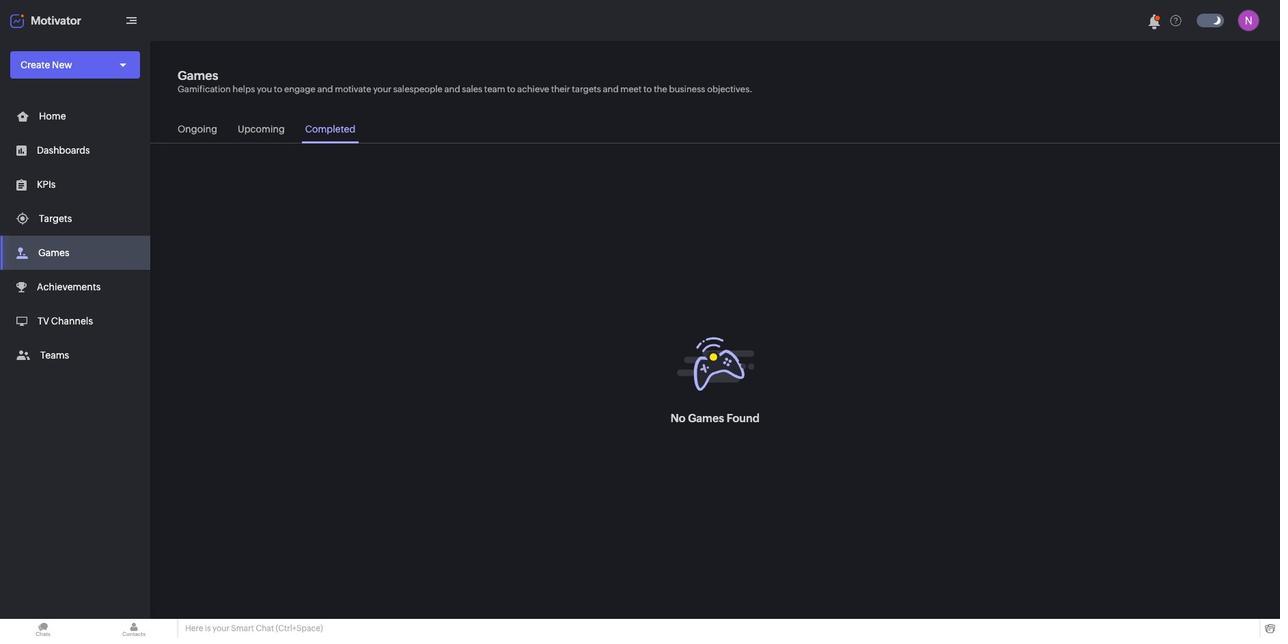 Task type: describe. For each thing, give the bounding box(es) containing it.
chats image
[[0, 619, 86, 638]]

your inside games gamification helps you to engage and motivate your salespeople and sales team to achieve their targets and meet to the business objectives.
[[373, 84, 392, 94]]

meet
[[620, 84, 642, 94]]

the
[[654, 84, 667, 94]]

here is your smart chat (ctrl+space)
[[185, 624, 323, 633]]

objectives.
[[707, 84, 753, 94]]

targets
[[39, 213, 72, 224]]

completed tab
[[302, 117, 359, 143]]

(ctrl+space)
[[276, 624, 323, 633]]

channels
[[51, 316, 93, 327]]

chat
[[256, 624, 274, 633]]

games gamification helps you to engage and motivate your salespeople and sales team to achieve their targets and meet to the business objectives.
[[178, 68, 753, 94]]

3 and from the left
[[603, 84, 619, 94]]

dashboards
[[37, 145, 90, 156]]

games for games
[[38, 247, 69, 258]]

no
[[671, 412, 686, 425]]

motivator
[[31, 14, 81, 27]]

ongoing
[[178, 124, 217, 135]]

games for games gamification helps you to engage and motivate your salespeople and sales team to achieve their targets and meet to the business objectives.
[[178, 68, 218, 83]]

team
[[484, 84, 505, 94]]

salespeople
[[393, 84, 443, 94]]

help image
[[1170, 15, 1182, 26]]

new
[[52, 59, 72, 70]]

user image
[[1238, 10, 1260, 31]]

contacts image
[[91, 619, 177, 638]]

is
[[205, 624, 211, 633]]

2 to from the left
[[507, 84, 516, 94]]



Task type: locate. For each thing, give the bounding box(es) containing it.
2 horizontal spatial to
[[644, 84, 652, 94]]

to right you
[[274, 84, 282, 94]]

1 horizontal spatial your
[[373, 84, 392, 94]]

ongoing tab
[[174, 117, 221, 143]]

smart
[[231, 624, 254, 633]]

engage
[[284, 84, 316, 94]]

tv channels
[[38, 316, 93, 327]]

their
[[551, 84, 570, 94]]

found
[[727, 412, 760, 425]]

and left meet
[[603, 84, 619, 94]]

0 horizontal spatial to
[[274, 84, 282, 94]]

games inside games gamification helps you to engage and motivate your salespeople and sales team to achieve their targets and meet to the business objectives.
[[178, 68, 218, 83]]

completed
[[305, 124, 355, 135]]

motivate
[[335, 84, 371, 94]]

your
[[373, 84, 392, 94], [212, 624, 229, 633]]

upcoming
[[238, 124, 285, 135]]

and
[[317, 84, 333, 94], [444, 84, 460, 94], [603, 84, 619, 94]]

2 and from the left
[[444, 84, 460, 94]]

create new
[[20, 59, 72, 70]]

0 horizontal spatial and
[[317, 84, 333, 94]]

achievements
[[37, 281, 101, 292]]

games right no at the right bottom
[[688, 412, 724, 425]]

to right team
[[507, 84, 516, 94]]

0 horizontal spatial games
[[38, 247, 69, 258]]

tab list
[[150, 117, 1280, 143]]

upcoming tab
[[234, 117, 288, 143]]

0 vertical spatial your
[[373, 84, 392, 94]]

targets
[[572, 84, 601, 94]]

list
[[0, 99, 150, 372]]

0 vertical spatial games
[[178, 68, 218, 83]]

create
[[20, 59, 50, 70]]

gamification
[[178, 84, 231, 94]]

games down targets
[[38, 247, 69, 258]]

3 to from the left
[[644, 84, 652, 94]]

your right is
[[212, 624, 229, 633]]

games up gamification
[[178, 68, 218, 83]]

to left 'the'
[[644, 84, 652, 94]]

1 horizontal spatial to
[[507, 84, 516, 94]]

and left sales
[[444, 84, 460, 94]]

tv
[[38, 316, 49, 327]]

achieve
[[517, 84, 549, 94]]

home
[[39, 111, 66, 122]]

games
[[178, 68, 218, 83], [38, 247, 69, 258], [688, 412, 724, 425]]

kpis
[[37, 179, 56, 190]]

no games found
[[671, 412, 760, 425]]

2 horizontal spatial games
[[688, 412, 724, 425]]

to
[[274, 84, 282, 94], [507, 84, 516, 94], [644, 84, 652, 94]]

1 horizontal spatial and
[[444, 84, 460, 94]]

sales
[[462, 84, 482, 94]]

1 and from the left
[[317, 84, 333, 94]]

helps
[[233, 84, 255, 94]]

teams
[[40, 350, 69, 361]]

you
[[257, 84, 272, 94]]

business
[[669, 84, 705, 94]]

1 vertical spatial your
[[212, 624, 229, 633]]

tab list containing ongoing
[[150, 117, 1280, 143]]

0 horizontal spatial your
[[212, 624, 229, 633]]

list containing home
[[0, 99, 150, 372]]

2 vertical spatial games
[[688, 412, 724, 425]]

1 to from the left
[[274, 84, 282, 94]]

1 vertical spatial games
[[38, 247, 69, 258]]

here
[[185, 624, 203, 633]]

1 horizontal spatial games
[[178, 68, 218, 83]]

2 horizontal spatial and
[[603, 84, 619, 94]]

and right engage at the left of the page
[[317, 84, 333, 94]]

your right motivate on the top
[[373, 84, 392, 94]]



Task type: vqa. For each thing, say whether or not it's contained in the screenshot.
Campaign Name Link
no



